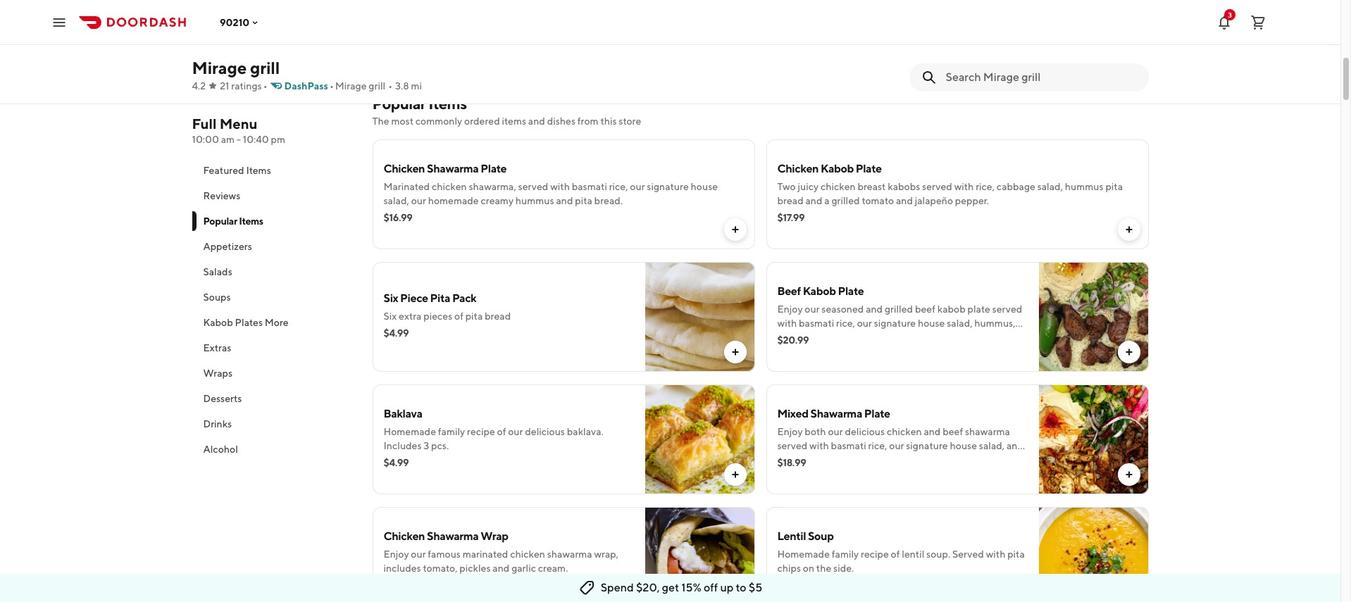 Task type: describe. For each thing, give the bounding box(es) containing it.
• for mirage grill • 3.8 mi
[[388, 80, 392, 92]]

pita inside six piece pita pack six extra pieces of pita bread $4.99
[[430, 292, 450, 305]]

$4.99 inside baklava homemade family recipe of our delicious baklava. includes 3 pcs. $4.99
[[384, 457, 409, 468]]

pepper. inside beef kabob plate enjoy our seasoned and grilled beef kabob plate served with basmati rice, our signature house salad, hummus, and a grilled tomato and pepper. pita bread included.
[[887, 332, 921, 343]]

from
[[577, 116, 598, 127]]

1 vertical spatial grilled
[[885, 304, 913, 315]]

appetizers
[[203, 241, 252, 252]]

extras
[[203, 342, 231, 354]]

bread inside mixed shawarma plate enjoy both our delicious chicken and beef shawarma served with basmati rice, our signature house salad, and hummus. pita bread included.
[[840, 454, 866, 466]]

kabob plates more
[[203, 317, 289, 328]]

our inside baklava homemade family recipe of our delicious baklava. includes 3 pcs. $4.99
[[508, 426, 523, 437]]

soup.
[[926, 549, 950, 560]]

with inside chicken shawarma plate marinated chicken shawarma, served with basmati rice, our signature house salad, our homemade creamy hummus and pita bread. $16.99
[[550, 181, 570, 192]]

up
[[720, 581, 734, 595]]

mixed shawarma plate image
[[1039, 385, 1149, 495]]

chicken inside chicken shawarma wrap enjoy our famous marinated chicken shawarma wrap, includes tomato, pickles and garlic cream.
[[510, 549, 545, 560]]

lentil
[[902, 549, 924, 560]]

store
[[619, 116, 641, 127]]

the
[[372, 116, 389, 127]]

famous
[[428, 549, 461, 560]]

10:00
[[192, 134, 219, 145]]

pepper. inside 'chicken kabob plate two juicy chicken breast kabobs served with rice, cabbage salad, hummus pita bread and a grilled tomato and jalapeño pepper. $17.99'
[[955, 195, 989, 206]]

alcohol button
[[192, 437, 355, 462]]

2 vertical spatial grilled
[[803, 332, 832, 343]]

off
[[704, 581, 718, 595]]

chicken inside mixed shawarma plate enjoy both our delicious chicken and beef shawarma served with basmati rice, our signature house salad, and hummus. pita bread included.
[[887, 426, 922, 437]]

bread.
[[594, 195, 623, 206]]

-
[[237, 134, 241, 145]]

items for featured items
[[246, 165, 271, 176]]

15%
[[681, 581, 702, 595]]

both
[[805, 426, 826, 437]]

plate for chicken shawarma plate
[[481, 162, 507, 175]]

side.
[[833, 563, 854, 574]]

add item to cart image for plate
[[1123, 469, 1135, 480]]

beef inside beef kabob plate enjoy our seasoned and grilled beef kabob plate served with basmati rice, our signature house salad, hummus, and a grilled tomato and pepper. pita bread included.
[[915, 304, 935, 315]]

chicken shawarma wrap image
[[645, 507, 755, 602]]

add item to cart image for beef kabob plate
[[1123, 347, 1135, 358]]

items for popular items
[[239, 216, 263, 227]]

salad, inside chicken shawarma plate marinated chicken shawarma, served with basmati rice, our signature house salad, our homemade creamy hummus and pita bread. $16.99
[[384, 195, 409, 206]]

4.2
[[192, 80, 206, 92]]

2 six from the top
[[384, 311, 397, 322]]

chicken inside 'chicken kabob plate two juicy chicken breast kabobs served with rice, cabbage salad, hummus pita bread and a grilled tomato and jalapeño pepper. $17.99'
[[821, 181, 856, 192]]

mixed
[[777, 407, 809, 421]]

hummus inside 'chicken kabob plate two juicy chicken breast kabobs served with rice, cabbage salad, hummus pita bread and a grilled tomato and jalapeño pepper. $17.99'
[[1065, 181, 1104, 192]]

chicken for chicken shawarma plate
[[384, 162, 425, 175]]

kabobs
[[888, 181, 920, 192]]

plate
[[968, 304, 990, 315]]

popular for popular items the most commonly ordered items and dishes from this store
[[372, 94, 426, 113]]

served inside beef kabob plate enjoy our seasoned and grilled beef kabob plate served with basmati rice, our signature house salad, hummus, and a grilled tomato and pepper. pita bread included.
[[992, 304, 1022, 315]]

pita inside six piece pita pack six extra pieces of pita bread $4.99
[[465, 311, 483, 322]]

basmati for mixed
[[831, 440, 866, 452]]

desserts
[[203, 393, 242, 404]]

shawarma for mixed shawarma plate
[[810, 407, 862, 421]]

seasoned
[[822, 304, 864, 315]]

get
[[662, 581, 679, 595]]

two
[[777, 181, 796, 192]]

21 ratings •
[[220, 80, 267, 92]]

juicy
[[798, 181, 819, 192]]

and inside chicken shawarma plate marinated chicken shawarma, served with basmati rice, our signature house salad, our homemade creamy hummus and pita bread. $16.99
[[556, 195, 573, 206]]

with inside lentil soup homemade family recipe of lentil soup. served with pita chips on the side.
[[986, 549, 1006, 560]]

5
[[400, 42, 405, 53]]

baklava image
[[645, 385, 755, 495]]

featured
[[203, 165, 244, 176]]

garlic
[[512, 563, 536, 574]]

baklava homemade family recipe of our delicious baklava. includes 3 pcs. $4.99
[[384, 407, 604, 468]]

salad, inside 'chicken kabob plate two juicy chicken breast kabobs served with rice, cabbage salad, hummus pita bread and a grilled tomato and jalapeño pepper. $17.99'
[[1037, 181, 1063, 192]]

pita inside chicken shawarma plate marinated chicken shawarma, served with basmati rice, our signature house salad, our homemade creamy hummus and pita bread. $16.99
[[575, 195, 592, 206]]

featured items button
[[192, 158, 355, 183]]

$5
[[749, 581, 762, 595]]

recipe inside baklava homemade family recipe of our delicious baklava. includes 3 pcs. $4.99
[[467, 426, 495, 437]]

of 5 stars
[[391, 42, 424, 53]]

pm
[[271, 134, 285, 145]]

desserts button
[[192, 386, 355, 411]]

served inside 'chicken kabob plate two juicy chicken breast kabobs served with rice, cabbage salad, hummus pita bread and a grilled tomato and jalapeño pepper. $17.99'
[[922, 181, 952, 192]]

mirage grill • 3.8 mi
[[335, 80, 422, 92]]

mirage grill
[[192, 58, 280, 77]]

this
[[600, 116, 617, 127]]

served inside mixed shawarma plate enjoy both our delicious chicken and beef shawarma served with basmati rice, our signature house salad, and hummus. pita bread included.
[[777, 440, 807, 452]]

rice, inside beef kabob plate enjoy our seasoned and grilled beef kabob plate served with basmati rice, our signature house salad, hummus, and a grilled tomato and pepper. pita bread included.
[[836, 318, 855, 329]]

add item to cart image for family
[[729, 469, 741, 480]]

pita inside lentil soup homemade family recipe of lentil soup. served with pita chips on the side.
[[1007, 549, 1025, 560]]

a inside 'chicken kabob plate two juicy chicken breast kabobs served with rice, cabbage salad, hummus pita bread and a grilled tomato and jalapeño pepper. $17.99'
[[824, 195, 830, 206]]

rice, inside 'chicken kabob plate two juicy chicken breast kabobs served with rice, cabbage salad, hummus pita bread and a grilled tomato and jalapeño pepper. $17.99'
[[976, 181, 995, 192]]

pcs.
[[431, 440, 449, 452]]

• for 21 ratings •
[[263, 80, 267, 92]]

2 • from the left
[[330, 80, 334, 92]]

piece
[[400, 292, 428, 305]]

3 inside baklava homemade family recipe of our delicious baklava. includes 3 pcs. $4.99
[[424, 440, 429, 452]]

chicken shawarma plate marinated chicken shawarma, served with basmati rice, our signature house salad, our homemade creamy hummus and pita bread. $16.99
[[384, 162, 718, 223]]

spend $20, get 15% off up to $5
[[601, 581, 762, 595]]

creamy
[[481, 195, 514, 206]]

marinated
[[463, 549, 508, 560]]

plates
[[235, 317, 263, 328]]

appetizers button
[[192, 234, 355, 259]]

hummus inside chicken shawarma plate marinated chicken shawarma, served with basmati rice, our signature house salad, our homemade creamy hummus and pita bread. $16.99
[[516, 195, 554, 206]]

ordered
[[464, 116, 500, 127]]

$18.99
[[777, 457, 806, 468]]

wrap
[[481, 530, 508, 543]]

lentil soup image
[[1039, 507, 1149, 602]]

wraps
[[203, 368, 233, 379]]

$20,
[[636, 581, 660, 595]]

soups button
[[192, 285, 355, 310]]

homemade
[[428, 195, 479, 206]]

commonly
[[415, 116, 462, 127]]

kabob
[[937, 304, 966, 315]]

full menu 10:00 am - 10:40 pm
[[192, 116, 285, 145]]

plate for mixed shawarma plate
[[864, 407, 890, 421]]

jalapeño
[[915, 195, 953, 206]]

served inside chicken shawarma plate marinated chicken shawarma, served with basmati rice, our signature house salad, our homemade creamy hummus and pita bread. $16.99
[[518, 181, 548, 192]]

notification bell image
[[1216, 14, 1233, 31]]

90210 button
[[220, 17, 261, 28]]

the
[[816, 563, 831, 574]]

items
[[502, 116, 526, 127]]

popular for popular items
[[203, 216, 237, 227]]

with inside 'chicken kabob plate two juicy chicken breast kabobs served with rice, cabbage salad, hummus pita bread and a grilled tomato and jalapeño pepper. $17.99'
[[954, 181, 974, 192]]

Item Search search field
[[946, 70, 1137, 85]]

add item to cart image for chicken shawarma wrap
[[729, 592, 741, 602]]

drinks
[[203, 418, 232, 430]]

beef
[[777, 285, 801, 298]]

kabob for chicken
[[821, 162, 854, 175]]

kabob for beef
[[803, 285, 836, 298]]

chicken kabob plate two juicy chicken breast kabobs served with rice, cabbage salad, hummus pita bread and a grilled tomato and jalapeño pepper. $17.99
[[777, 162, 1123, 223]]

0 vertical spatial 3
[[1228, 10, 1232, 19]]

tomato,
[[423, 563, 458, 574]]

family inside baklava homemade family recipe of our delicious baklava. includes 3 pcs. $4.99
[[438, 426, 465, 437]]

baklava
[[384, 407, 422, 421]]

more
[[265, 317, 289, 328]]

mirage for mirage grill
[[192, 58, 247, 77]]

homemade inside lentil soup homemade family recipe of lentil soup. served with pita chips on the side.
[[777, 549, 830, 560]]

on
[[803, 563, 814, 574]]

ratings
[[231, 80, 262, 92]]

featured items
[[203, 165, 271, 176]]

dashpass
[[284, 80, 328, 92]]

add item to cart image for six piece pita pack
[[729, 347, 741, 358]]

with inside mixed shawarma plate enjoy both our delicious chicken and beef shawarma served with basmati rice, our signature house salad, and hummus. pita bread included.
[[809, 440, 829, 452]]

bread inside beef kabob plate enjoy our seasoned and grilled beef kabob plate served with basmati rice, our signature house salad, hummus, and a grilled tomato and pepper. pita bread included.
[[943, 332, 969, 343]]



Task type: vqa. For each thing, say whether or not it's contained in the screenshot.
Tapas
no



Task type: locate. For each thing, give the bounding box(es) containing it.
chips
[[777, 563, 801, 574]]

shawarma inside mixed shawarma plate enjoy both our delicious chicken and beef shawarma served with basmati rice, our signature house salad, and hummus. pita bread included.
[[965, 426, 1010, 437]]

enjoy for chicken
[[384, 549, 409, 560]]

1 horizontal spatial homemade
[[777, 549, 830, 560]]

2 vertical spatial enjoy
[[384, 549, 409, 560]]

1 horizontal spatial pepper.
[[955, 195, 989, 206]]

shawarma,
[[469, 181, 516, 192]]

items up commonly at left
[[428, 94, 467, 113]]

most
[[391, 116, 413, 127]]

shawarma inside chicken shawarma wrap enjoy our famous marinated chicken shawarma wrap, includes tomato, pickles and garlic cream.
[[427, 530, 479, 543]]

salad, inside mixed shawarma plate enjoy both our delicious chicken and beef shawarma served with basmati rice, our signature house salad, and hummus. pita bread included.
[[979, 440, 1005, 452]]

0 vertical spatial popular
[[372, 94, 426, 113]]

shawarma
[[965, 426, 1010, 437], [547, 549, 592, 560]]

1 vertical spatial shawarma
[[810, 407, 862, 421]]

rice, inside chicken shawarma plate marinated chicken shawarma, served with basmati rice, our signature house salad, our homemade creamy hummus and pita bread. $16.99
[[609, 181, 628, 192]]

kabob
[[821, 162, 854, 175], [803, 285, 836, 298], [203, 317, 233, 328]]

0 vertical spatial beef
[[915, 304, 935, 315]]

chicken up includes
[[384, 530, 425, 543]]

0 horizontal spatial 3
[[424, 440, 429, 452]]

beef kabob plate enjoy our seasoned and grilled beef kabob plate served with basmati rice, our signature house salad, hummus, and a grilled tomato and pepper. pita bread included.
[[777, 285, 1022, 343]]

with down the both
[[809, 440, 829, 452]]

chicken inside chicken shawarma wrap enjoy our famous marinated chicken shawarma wrap, includes tomato, pickles and garlic cream.
[[384, 530, 425, 543]]

1 vertical spatial popular
[[203, 216, 237, 227]]

pita down kabob
[[923, 332, 941, 343]]

pita up pieces
[[430, 292, 450, 305]]

shawarma inside chicken shawarma plate marinated chicken shawarma, served with basmati rice, our signature house salad, our homemade creamy hummus and pita bread. $16.99
[[427, 162, 479, 175]]

1 • from the left
[[263, 80, 267, 92]]

2 horizontal spatial pita
[[923, 332, 941, 343]]

1 horizontal spatial hummus
[[1065, 181, 1104, 192]]

signature inside beef kabob plate enjoy our seasoned and grilled beef kabob plate served with basmati rice, our signature house salad, hummus, and a grilled tomato and pepper. pita bread included.
[[874, 318, 916, 329]]

0 vertical spatial house
[[691, 181, 718, 192]]

0 vertical spatial shawarma
[[427, 162, 479, 175]]

included. inside mixed shawarma plate enjoy both our delicious chicken and beef shawarma served with basmati rice, our signature house salad, and hummus. pita bread included.
[[868, 454, 910, 466]]

1 vertical spatial $4.99
[[384, 457, 409, 468]]

0 vertical spatial pita
[[430, 292, 450, 305]]

am
[[221, 134, 235, 145]]

popular
[[372, 94, 426, 113], [203, 216, 237, 227]]

enjoy down beef
[[777, 304, 803, 315]]

0 vertical spatial signature
[[647, 181, 689, 192]]

1 horizontal spatial beef
[[943, 426, 963, 437]]

tomato inside beef kabob plate enjoy our seasoned and grilled beef kabob plate served with basmati rice, our signature house salad, hummus, and a grilled tomato and pepper. pita bread included.
[[834, 332, 866, 343]]

3.8
[[395, 80, 409, 92]]

hummus.
[[777, 454, 818, 466]]

chicken for chicken kabob plate
[[777, 162, 819, 175]]

served up hummus,
[[992, 304, 1022, 315]]

signature for beef kabob plate
[[874, 318, 916, 329]]

cabbage
[[997, 181, 1035, 192]]

chicken inside 'chicken kabob plate two juicy chicken breast kabobs served with rice, cabbage salad, hummus pita bread and a grilled tomato and jalapeño pepper. $17.99'
[[777, 162, 819, 175]]

includes
[[384, 440, 422, 452]]

signature inside mixed shawarma plate enjoy both our delicious chicken and beef shawarma served with basmati rice, our signature house salad, and hummus. pita bread included.
[[906, 440, 948, 452]]

included. inside beef kabob plate enjoy our seasoned and grilled beef kabob plate served with basmati rice, our signature house salad, hummus, and a grilled tomato and pepper. pita bread included.
[[971, 332, 1012, 343]]

1 vertical spatial items
[[246, 165, 271, 176]]

bread
[[777, 195, 804, 206], [485, 311, 511, 322], [943, 332, 969, 343], [840, 454, 866, 466]]

hummus right cabbage
[[1065, 181, 1104, 192]]

six piece pita pack image
[[645, 262, 755, 372]]

dishes
[[547, 116, 576, 127]]

popular down reviews
[[203, 216, 237, 227]]

bread right hummus.
[[840, 454, 866, 466]]

soups
[[203, 292, 231, 303]]

popular items the most commonly ordered items and dishes from this store
[[372, 94, 641, 127]]

pita inside 'chicken kabob plate two juicy chicken breast kabobs served with rice, cabbage salad, hummus pita bread and a grilled tomato and jalapeño pepper. $17.99'
[[1106, 181, 1123, 192]]

items inside button
[[246, 165, 271, 176]]

stars
[[407, 42, 424, 53]]

10:40
[[243, 134, 269, 145]]

enjoy inside mixed shawarma plate enjoy both our delicious chicken and beef shawarma served with basmati rice, our signature house salad, and hummus. pita bread included.
[[777, 426, 803, 437]]

0 horizontal spatial •
[[263, 80, 267, 92]]

0 horizontal spatial homemade
[[384, 426, 436, 437]]

delicious
[[525, 426, 565, 437], [845, 426, 885, 437]]

0 vertical spatial kabob
[[821, 162, 854, 175]]

90210
[[220, 17, 250, 28]]

0 items, open order cart image
[[1250, 14, 1267, 31]]

hummus,
[[975, 318, 1015, 329]]

six left extra
[[384, 311, 397, 322]]

1 horizontal spatial included.
[[971, 332, 1012, 343]]

delicious right the both
[[845, 426, 885, 437]]

marinated
[[384, 181, 430, 192]]

salads
[[203, 266, 232, 278]]

with left cabbage
[[954, 181, 974, 192]]

family inside lentil soup homemade family recipe of lentil soup. served with pita chips on the side.
[[832, 549, 859, 560]]

2 vertical spatial house
[[950, 440, 977, 452]]

1 vertical spatial signature
[[874, 318, 916, 329]]

2 delicious from the left
[[845, 426, 885, 437]]

plate for beef kabob plate
[[838, 285, 864, 298]]

chicken inside chicken shawarma plate marinated chicken shawarma, served with basmati rice, our signature house salad, our homemade creamy hummus and pita bread. $16.99
[[432, 181, 467, 192]]

grill up 'ratings'
[[250, 58, 280, 77]]

grilled down the seasoned
[[803, 332, 832, 343]]

1 $4.99 from the top
[[384, 328, 409, 339]]

1 vertical spatial family
[[832, 549, 859, 560]]

hummus
[[1065, 181, 1104, 192], [516, 195, 554, 206]]

popular down 3.8
[[372, 94, 426, 113]]

1 vertical spatial basmati
[[799, 318, 834, 329]]

shawarma for chicken shawarma wrap
[[427, 530, 479, 543]]

2 horizontal spatial •
[[388, 80, 392, 92]]

0 vertical spatial grill
[[250, 58, 280, 77]]

chicken up juicy
[[777, 162, 819, 175]]

1 vertical spatial a
[[796, 332, 801, 343]]

alcohol
[[203, 444, 238, 455]]

popular items
[[203, 216, 263, 227]]

enjoy down mixed
[[777, 426, 803, 437]]

0 vertical spatial shawarma
[[965, 426, 1010, 437]]

grilled left kabob
[[885, 304, 913, 315]]

house inside mixed shawarma plate enjoy both our delicious chicken and beef shawarma served with basmati rice, our signature house salad, and hummus. pita bread included.
[[950, 440, 977, 452]]

mi
[[411, 80, 422, 92]]

0 vertical spatial six
[[384, 292, 398, 305]]

$16.99
[[384, 212, 412, 223]]

hummus right creamy on the top of page
[[516, 195, 554, 206]]

drinks button
[[192, 411, 355, 437]]

0 vertical spatial tomato
[[862, 195, 894, 206]]

basmati inside chicken shawarma plate marinated chicken shawarma, served with basmati rice, our signature house salad, our homemade creamy hummus and pita bread. $16.99
[[572, 181, 607, 192]]

1 vertical spatial 3
[[424, 440, 429, 452]]

1 vertical spatial tomato
[[834, 332, 866, 343]]

salad,
[[1037, 181, 1063, 192], [384, 195, 409, 206], [947, 318, 973, 329], [979, 440, 1005, 452]]

0 horizontal spatial shawarma
[[547, 549, 592, 560]]

0 vertical spatial mirage
[[192, 58, 247, 77]]

1 horizontal spatial mirage
[[335, 80, 367, 92]]

shawarma
[[427, 162, 479, 175], [810, 407, 862, 421], [427, 530, 479, 543]]

1 horizontal spatial popular
[[372, 94, 426, 113]]

bread down two at top
[[777, 195, 804, 206]]

extra
[[399, 311, 422, 322]]

tomato down the breast
[[862, 195, 894, 206]]

• right 'ratings'
[[263, 80, 267, 92]]

kabob inside kabob plates more button
[[203, 317, 233, 328]]

homemade
[[384, 426, 436, 437], [777, 549, 830, 560]]

0 vertical spatial family
[[438, 426, 465, 437]]

popular inside popular items the most commonly ordered items and dishes from this store
[[372, 94, 426, 113]]

reviews
[[203, 190, 240, 201]]

1 horizontal spatial shawarma
[[965, 426, 1010, 437]]

kabob inside beef kabob plate enjoy our seasoned and grilled beef kabob plate served with basmati rice, our signature house salad, hummus, and a grilled tomato and pepper. pita bread included.
[[803, 285, 836, 298]]

a inside beef kabob plate enjoy our seasoned and grilled beef kabob plate served with basmati rice, our signature house salad, hummus, and a grilled tomato and pepper. pita bread included.
[[796, 332, 801, 343]]

chicken for chicken shawarma wrap
[[384, 530, 425, 543]]

basmati for beef
[[799, 318, 834, 329]]

pita
[[430, 292, 450, 305], [923, 332, 941, 343], [820, 454, 838, 466]]

0 vertical spatial a
[[824, 195, 830, 206]]

signature for mixed shawarma plate
[[906, 440, 948, 452]]

rice, inside mixed shawarma plate enjoy both our delicious chicken and beef shawarma served with basmati rice, our signature house salad, and hummus. pita bread included.
[[868, 440, 887, 452]]

1 vertical spatial enjoy
[[777, 426, 803, 437]]

grill for mirage grill
[[250, 58, 280, 77]]

grilled inside 'chicken kabob plate two juicy chicken breast kabobs served with rice, cabbage salad, hummus pita bread and a grilled tomato and jalapeño pepper. $17.99'
[[832, 195, 860, 206]]

items up reviews button
[[246, 165, 271, 176]]

of inside lentil soup homemade family recipe of lentil soup. served with pita chips on the side.
[[891, 549, 900, 560]]

of
[[391, 42, 399, 53], [454, 311, 463, 322], [497, 426, 506, 437], [891, 549, 900, 560]]

shawarma up the both
[[810, 407, 862, 421]]

enjoy for mixed
[[777, 426, 803, 437]]

1 vertical spatial homemade
[[777, 549, 830, 560]]

0 vertical spatial recipe
[[467, 426, 495, 437]]

includes
[[384, 563, 421, 574]]

mirage right 'dashpass •'
[[335, 80, 367, 92]]

0 horizontal spatial beef
[[915, 304, 935, 315]]

1 horizontal spatial a
[[824, 195, 830, 206]]

with right served
[[986, 549, 1006, 560]]

plate for chicken kabob plate
[[856, 162, 882, 175]]

beef kabob plate image
[[1039, 262, 1149, 372]]

baklava.
[[567, 426, 604, 437]]

add item to cart image
[[1123, 224, 1135, 235], [729, 347, 741, 358], [1123, 347, 1135, 358], [729, 592, 741, 602]]

plate inside beef kabob plate enjoy our seasoned and grilled beef kabob plate served with basmati rice, our signature house salad, hummus, and a grilled tomato and pepper. pita bread included.
[[838, 285, 864, 298]]

2 vertical spatial kabob
[[203, 317, 233, 328]]

0 vertical spatial homemade
[[384, 426, 436, 437]]

wraps button
[[192, 361, 355, 386]]

0 horizontal spatial family
[[438, 426, 465, 437]]

served right shawarma,
[[518, 181, 548, 192]]

house inside chicken shawarma plate marinated chicken shawarma, served with basmati rice, our signature house salad, our homemade creamy hummus and pita bread. $16.99
[[691, 181, 718, 192]]

0 horizontal spatial a
[[796, 332, 801, 343]]

house inside beef kabob plate enjoy our seasoned and grilled beef kabob plate served with basmati rice, our signature house salad, hummus, and a grilled tomato and pepper. pita bread included.
[[918, 318, 945, 329]]

open menu image
[[51, 14, 68, 31]]

house for beef kabob plate
[[918, 318, 945, 329]]

1 horizontal spatial •
[[330, 80, 334, 92]]

delicious for family
[[525, 426, 565, 437]]

0 vertical spatial items
[[428, 94, 467, 113]]

dashpass •
[[284, 80, 334, 92]]

with inside beef kabob plate enjoy our seasoned and grilled beef kabob plate served with basmati rice, our signature house salad, hummus, and a grilled tomato and pepper. pita bread included.
[[777, 318, 797, 329]]

and inside popular items the most commonly ordered items and dishes from this store
[[528, 116, 545, 127]]

beef inside mixed shawarma plate enjoy both our delicious chicken and beef shawarma served with basmati rice, our signature house salad, and hummus. pita bread included.
[[943, 426, 963, 437]]

delicious inside baklava homemade family recipe of our delicious baklava. includes 3 pcs. $4.99
[[525, 426, 565, 437]]

of inside six piece pita pack six extra pieces of pita bread $4.99
[[454, 311, 463, 322]]

1 vertical spatial house
[[918, 318, 945, 329]]

pita down the both
[[820, 454, 838, 466]]

1 vertical spatial six
[[384, 311, 397, 322]]

3 • from the left
[[388, 80, 392, 92]]

3 left 0 items, open order cart image
[[1228, 10, 1232, 19]]

1 horizontal spatial pita
[[820, 454, 838, 466]]

1 vertical spatial shawarma
[[547, 549, 592, 560]]

kabob inside 'chicken kabob plate two juicy chicken breast kabobs served with rice, cabbage salad, hummus pita bread and a grilled tomato and jalapeño pepper. $17.99'
[[821, 162, 854, 175]]

0 horizontal spatial delicious
[[525, 426, 565, 437]]

enjoy inside beef kabob plate enjoy our seasoned and grilled beef kabob plate served with basmati rice, our signature house salad, hummus, and a grilled tomato and pepper. pita bread included.
[[777, 304, 803, 315]]

0 horizontal spatial grill
[[250, 58, 280, 77]]

pita inside beef kabob plate enjoy our seasoned and grilled beef kabob plate served with basmati rice, our signature house salad, hummus, and a grilled tomato and pepper. pita bread included.
[[923, 332, 941, 343]]

with down the dishes
[[550, 181, 570, 192]]

breast
[[858, 181, 886, 192]]

mirage up 21
[[192, 58, 247, 77]]

salads button
[[192, 259, 355, 285]]

grilled down the breast
[[832, 195, 860, 206]]

1 vertical spatial kabob
[[803, 285, 836, 298]]

enjoy inside chicken shawarma wrap enjoy our famous marinated chicken shawarma wrap, includes tomato, pickles and garlic cream.
[[384, 549, 409, 560]]

served up jalapeño
[[922, 181, 952, 192]]

basmati inside beef kabob plate enjoy our seasoned and grilled beef kabob plate served with basmati rice, our signature house salad, hummus, and a grilled tomato and pepper. pita bread included.
[[799, 318, 834, 329]]

and inside chicken shawarma wrap enjoy our famous marinated chicken shawarma wrap, includes tomato, pickles and garlic cream.
[[493, 563, 510, 574]]

2 vertical spatial signature
[[906, 440, 948, 452]]

chicken shawarma wrap enjoy our famous marinated chicken shawarma wrap, includes tomato, pickles and garlic cream.
[[384, 530, 619, 574]]

recipe inside lentil soup homemade family recipe of lentil soup. served with pita chips on the side.
[[861, 549, 889, 560]]

reviews button
[[192, 183, 355, 209]]

delicious left baklava.
[[525, 426, 565, 437]]

pepper.
[[955, 195, 989, 206], [887, 332, 921, 343]]

shawarma inside chicken shawarma wrap enjoy our famous marinated chicken shawarma wrap, includes tomato, pickles and garlic cream.
[[547, 549, 592, 560]]

items down reviews button
[[239, 216, 263, 227]]

homemade up 'on'
[[777, 549, 830, 560]]

family
[[438, 426, 465, 437], [832, 549, 859, 560]]

0 horizontal spatial pita
[[430, 292, 450, 305]]

1 horizontal spatial grill
[[369, 80, 385, 92]]

bread right pieces
[[485, 311, 511, 322]]

pack
[[452, 292, 476, 305]]

1 vertical spatial included.
[[868, 454, 910, 466]]

delicious for plate
[[845, 426, 885, 437]]

0 horizontal spatial hummus
[[516, 195, 554, 206]]

plate
[[481, 162, 507, 175], [856, 162, 882, 175], [838, 285, 864, 298], [864, 407, 890, 421]]

family up the pcs.
[[438, 426, 465, 437]]

bread inside 'chicken kabob plate two juicy chicken breast kabobs served with rice, cabbage salad, hummus pita bread and a grilled tomato and jalapeño pepper. $17.99'
[[777, 195, 804, 206]]

2 vertical spatial items
[[239, 216, 263, 227]]

2 vertical spatial pita
[[820, 454, 838, 466]]

lentil
[[777, 530, 806, 543]]

with up $20.99
[[777, 318, 797, 329]]

our inside chicken shawarma wrap enjoy our famous marinated chicken shawarma wrap, includes tomato, pickles and garlic cream.
[[411, 549, 426, 560]]

wrap,
[[594, 549, 619, 560]]

homemade up includes
[[384, 426, 436, 437]]

1 delicious from the left
[[525, 426, 565, 437]]

cream.
[[538, 563, 568, 574]]

mixed shawarma plate enjoy both our delicious chicken and beef shawarma served with basmati rice, our signature house salad, and hummus. pita bread included.
[[777, 407, 1024, 466]]

2 $4.99 from the top
[[384, 457, 409, 468]]

served
[[952, 549, 984, 560]]

shawarma inside mixed shawarma plate enjoy both our delicious chicken and beef shawarma served with basmati rice, our signature house salad, and hummus. pita bread included.
[[810, 407, 862, 421]]

chicken
[[384, 162, 425, 175], [777, 162, 819, 175], [384, 530, 425, 543]]

tomato
[[862, 195, 894, 206], [834, 332, 866, 343]]

0 vertical spatial hummus
[[1065, 181, 1104, 192]]

basmati inside mixed shawarma plate enjoy both our delicious chicken and beef shawarma served with basmati rice, our signature house salad, and hummus. pita bread included.
[[831, 440, 866, 452]]

six piece pita pack six extra pieces of pita bread $4.99
[[384, 292, 511, 339]]

chicken up marinated
[[384, 162, 425, 175]]

1 horizontal spatial family
[[832, 549, 859, 560]]

1 vertical spatial grill
[[369, 80, 385, 92]]

1 vertical spatial pepper.
[[887, 332, 921, 343]]

mirage for mirage grill • 3.8 mi
[[335, 80, 367, 92]]

plate inside 'chicken kabob plate two juicy chicken breast kabobs served with rice, cabbage salad, hummus pita bread and a grilled tomato and jalapeño pepper. $17.99'
[[856, 162, 882, 175]]

1 vertical spatial mirage
[[335, 80, 367, 92]]

shawarma up famous
[[427, 530, 479, 543]]

and
[[528, 116, 545, 127], [556, 195, 573, 206], [806, 195, 822, 206], [896, 195, 913, 206], [866, 304, 883, 315], [777, 332, 794, 343], [868, 332, 885, 343], [924, 426, 941, 437], [1007, 440, 1024, 452], [493, 563, 510, 574]]

0 horizontal spatial pepper.
[[887, 332, 921, 343]]

delicious inside mixed shawarma plate enjoy both our delicious chicken and beef shawarma served with basmati rice, our signature house salad, and hummus. pita bread included.
[[845, 426, 885, 437]]

grill left 3.8
[[369, 80, 385, 92]]

items inside popular items the most commonly ordered items and dishes from this store
[[428, 94, 467, 113]]

tomato down the seasoned
[[834, 332, 866, 343]]

0 horizontal spatial included.
[[868, 454, 910, 466]]

items for popular items the most commonly ordered items and dishes from this store
[[428, 94, 467, 113]]

grill for mirage grill • 3.8 mi
[[369, 80, 385, 92]]

chicken inside chicken shawarma plate marinated chicken shawarma, served with basmati rice, our signature house salad, our homemade creamy hummus and pita bread. $16.99
[[384, 162, 425, 175]]

1 horizontal spatial recipe
[[861, 549, 889, 560]]

family up 'side.'
[[832, 549, 859, 560]]

2 vertical spatial shawarma
[[427, 530, 479, 543]]

$20.99
[[777, 335, 809, 346]]

0 horizontal spatial popular
[[203, 216, 237, 227]]

signature inside chicken shawarma plate marinated chicken shawarma, served with basmati rice, our signature house salad, our homemade creamy hummus and pita bread. $16.99
[[647, 181, 689, 192]]

homemade inside baklava homemade family recipe of our delicious baklava. includes 3 pcs. $4.99
[[384, 426, 436, 437]]

0 vertical spatial included.
[[971, 332, 1012, 343]]

1 vertical spatial recipe
[[861, 549, 889, 560]]

salad, inside beef kabob plate enjoy our seasoned and grilled beef kabob plate served with basmati rice, our signature house salad, hummus, and a grilled tomato and pepper. pita bread included.
[[947, 318, 973, 329]]

1 horizontal spatial 3
[[1228, 10, 1232, 19]]

1 horizontal spatial delicious
[[845, 426, 885, 437]]

2 vertical spatial basmati
[[831, 440, 866, 452]]

1 vertical spatial beef
[[943, 426, 963, 437]]

pita inside mixed shawarma plate enjoy both our delicious chicken and beef shawarma served with basmati rice, our signature house salad, and hummus. pita bread included.
[[820, 454, 838, 466]]

0 vertical spatial grilled
[[832, 195, 860, 206]]

spend
[[601, 581, 634, 595]]

0 horizontal spatial recipe
[[467, 426, 495, 437]]

of inside baklava homemade family recipe of our delicious baklava. includes 3 pcs. $4.99
[[497, 426, 506, 437]]

bread inside six piece pita pack six extra pieces of pita bread $4.99
[[485, 311, 511, 322]]

0 vertical spatial $4.99
[[384, 328, 409, 339]]

tomato inside 'chicken kabob plate two juicy chicken breast kabobs served with rice, cabbage salad, hummus pita bread and a grilled tomato and jalapeño pepper. $17.99'
[[862, 195, 894, 206]]

0 vertical spatial pepper.
[[955, 195, 989, 206]]

$4.99 down extra
[[384, 328, 409, 339]]

to
[[736, 581, 746, 595]]

2 horizontal spatial house
[[950, 440, 977, 452]]

plate inside chicken shawarma plate marinated chicken shawarma, served with basmati rice, our signature house salad, our homemade creamy hummus and pita bread. $16.99
[[481, 162, 507, 175]]

$4.99 inside six piece pita pack six extra pieces of pita bread $4.99
[[384, 328, 409, 339]]

0 horizontal spatial house
[[691, 181, 718, 192]]

house for mixed shawarma plate
[[950, 440, 977, 452]]

plate inside mixed shawarma plate enjoy both our delicious chicken and beef shawarma served with basmati rice, our signature house salad, and hummus. pita bread included.
[[864, 407, 890, 421]]

chicken
[[432, 181, 467, 192], [821, 181, 856, 192], [887, 426, 922, 437], [510, 549, 545, 560]]

add item to cart image
[[729, 224, 741, 235], [729, 469, 741, 480], [1123, 469, 1135, 480]]

enjoy for beef
[[777, 304, 803, 315]]

1 vertical spatial hummus
[[516, 195, 554, 206]]

extras button
[[192, 335, 355, 361]]

0 vertical spatial basmati
[[572, 181, 607, 192]]

shawarma up homemade
[[427, 162, 479, 175]]

pickles
[[460, 563, 491, 574]]

0 vertical spatial enjoy
[[777, 304, 803, 315]]

1 vertical spatial pita
[[923, 332, 941, 343]]

six left piece
[[384, 292, 398, 305]]

menu
[[220, 116, 258, 132]]

1 horizontal spatial house
[[918, 318, 945, 329]]

served up hummus.
[[777, 440, 807, 452]]

bread down kabob
[[943, 332, 969, 343]]

kabob plates more button
[[192, 310, 355, 335]]

shawarma for chicken shawarma plate
[[427, 162, 479, 175]]

• right dashpass
[[330, 80, 334, 92]]

0 horizontal spatial mirage
[[192, 58, 247, 77]]

enjoy up includes
[[384, 549, 409, 560]]

1 six from the top
[[384, 292, 398, 305]]

recipe
[[467, 426, 495, 437], [861, 549, 889, 560]]

lentil soup homemade family recipe of lentil soup. served with pita chips on the side.
[[777, 530, 1025, 574]]

• left 3.8
[[388, 80, 392, 92]]

3 left the pcs.
[[424, 440, 429, 452]]

soup
[[808, 530, 834, 543]]

$4.99 down includes
[[384, 457, 409, 468]]

pita
[[1106, 181, 1123, 192], [575, 195, 592, 206], [465, 311, 483, 322], [1007, 549, 1025, 560]]



